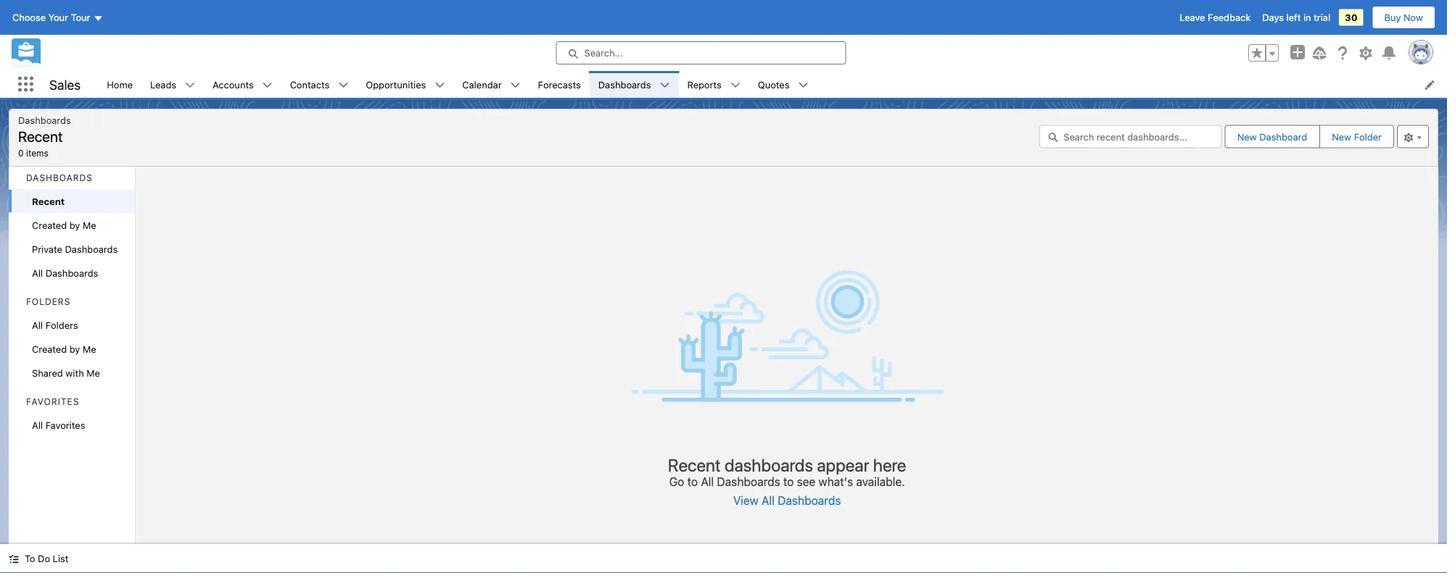 Task type: vqa. For each thing, say whether or not it's contained in the screenshot.
the bottom Me
yes



Task type: locate. For each thing, give the bounding box(es) containing it.
dashboards down search...
[[598, 79, 651, 90]]

dashboards down private dashboards 'link'
[[45, 268, 98, 279]]

created by me for with
[[32, 344, 96, 355]]

1 created from the top
[[32, 220, 67, 231]]

dashboards up the recent link
[[26, 173, 93, 183]]

all for all favorites
[[32, 420, 43, 431]]

created
[[32, 220, 67, 231], [32, 344, 67, 355]]

1 vertical spatial recent
[[32, 196, 65, 207]]

0
[[18, 148, 24, 158]]

1 vertical spatial created
[[32, 344, 67, 355]]

1 created by me from the top
[[32, 220, 96, 231]]

all for all folders
[[32, 320, 43, 331]]

created up shared
[[32, 344, 67, 355]]

0 vertical spatial created by me
[[32, 220, 96, 231]]

1 horizontal spatial new
[[1332, 131, 1352, 142]]

dashboards up the all dashboards link
[[65, 244, 118, 255]]

favorites down shared with me
[[45, 420, 85, 431]]

dashboards recent 0 items
[[18, 115, 71, 158]]

all folders
[[32, 320, 78, 331]]

all
[[32, 268, 43, 279], [32, 320, 43, 331], [32, 420, 43, 431], [701, 476, 714, 489], [762, 494, 775, 508]]

recent
[[18, 128, 63, 145], [32, 196, 65, 207], [668, 455, 721, 476]]

1 vertical spatial created by me link
[[9, 337, 135, 361]]

new dashboard
[[1237, 131, 1307, 142]]

text default image
[[185, 80, 195, 90], [262, 80, 273, 90], [435, 80, 445, 90]]

0 vertical spatial favorites
[[26, 397, 79, 407]]

1 to from the left
[[687, 476, 698, 489]]

trial
[[1314, 12, 1331, 23]]

0 vertical spatial created
[[32, 220, 67, 231]]

2 created from the top
[[32, 344, 67, 355]]

text default image left calendar link at the top
[[435, 80, 445, 90]]

all favorites link
[[9, 413, 135, 437]]

0 vertical spatial folders
[[26, 297, 71, 307]]

new folder button
[[1320, 125, 1394, 148]]

me up with
[[83, 344, 96, 355]]

text default image right accounts
[[262, 80, 273, 90]]

to right the go
[[687, 476, 698, 489]]

new inside button
[[1237, 131, 1257, 142]]

opportunities list item
[[357, 71, 454, 98]]

all right the view
[[762, 494, 775, 508]]

text default image for contacts
[[338, 80, 348, 90]]

text default image for opportunities
[[435, 80, 445, 90]]

text default image left to
[[9, 555, 19, 565]]

view all dashboards button
[[733, 489, 842, 513]]

recent inside recent dashboards appear here go to all dashboards to see what's available. view all dashboards
[[668, 455, 721, 476]]

1 vertical spatial me
[[83, 344, 96, 355]]

text default image inside contacts list item
[[338, 80, 348, 90]]

dashboards list item
[[590, 71, 679, 98]]

sales
[[49, 77, 81, 92]]

created for shared
[[32, 344, 67, 355]]

0 horizontal spatial new
[[1237, 131, 1257, 142]]

text default image for leads
[[185, 80, 195, 90]]

by for all folders
[[69, 344, 80, 355]]

folders up shared with me
[[45, 320, 78, 331]]

choose your tour
[[12, 12, 90, 23]]

0 horizontal spatial to
[[687, 476, 698, 489]]

days left in trial
[[1262, 12, 1331, 23]]

dashboard
[[1259, 131, 1307, 142]]

leads
[[150, 79, 176, 90]]

1 by from the top
[[69, 220, 80, 231]]

created by me link up private dashboards
[[9, 213, 135, 237]]

by for recent
[[69, 220, 80, 231]]

text default image inside calendar 'list item'
[[510, 80, 521, 90]]

created by me up shared with me
[[32, 344, 96, 355]]

all for all dashboards
[[32, 268, 43, 279]]

all right the go
[[701, 476, 714, 489]]

to left see
[[783, 476, 794, 489]]

1 vertical spatial by
[[69, 344, 80, 355]]

home link
[[98, 71, 141, 98]]

all dashboards link
[[9, 261, 135, 285]]

me right with
[[87, 368, 100, 379]]

text default image inside dashboards list item
[[660, 80, 670, 90]]

2 vertical spatial me
[[87, 368, 100, 379]]

to do list
[[25, 554, 68, 565]]

text default image inside opportunities list item
[[435, 80, 445, 90]]

1 vertical spatial created by me
[[32, 344, 96, 355]]

1 created by me link from the top
[[9, 213, 135, 237]]

here
[[873, 455, 906, 476]]

2 created by me from the top
[[32, 344, 96, 355]]

search... button
[[556, 41, 846, 65]]

private dashboards link
[[9, 237, 135, 261]]

me
[[83, 220, 96, 231], [83, 344, 96, 355], [87, 368, 100, 379]]

left
[[1287, 12, 1301, 23]]

text default image inside quotes list item
[[798, 80, 808, 90]]

by up private dashboards
[[69, 220, 80, 231]]

text default image
[[338, 80, 348, 90], [510, 80, 521, 90], [660, 80, 670, 90], [730, 80, 740, 90], [798, 80, 808, 90], [9, 555, 19, 565]]

me up private dashboards
[[83, 220, 96, 231]]

new folder
[[1332, 131, 1382, 142]]

0 vertical spatial me
[[83, 220, 96, 231]]

folder
[[1354, 131, 1382, 142]]

new
[[1237, 131, 1257, 142], [1332, 131, 1352, 142]]

new left folder
[[1332, 131, 1352, 142]]

created by me
[[32, 220, 96, 231], [32, 344, 96, 355]]

opportunities link
[[357, 71, 435, 98]]

1 new from the left
[[1237, 131, 1257, 142]]

search...
[[584, 48, 623, 58]]

2 vertical spatial recent
[[668, 455, 721, 476]]

2 horizontal spatial text default image
[[435, 80, 445, 90]]

3 text default image from the left
[[435, 80, 445, 90]]

by
[[69, 220, 80, 231], [69, 344, 80, 355]]

0 vertical spatial recent
[[18, 128, 63, 145]]

created by me up private dashboards 'link'
[[32, 220, 96, 231]]

your
[[48, 12, 68, 23]]

2 new from the left
[[1332, 131, 1352, 142]]

all down shared
[[32, 420, 43, 431]]

forecasts
[[538, 79, 581, 90]]

choose
[[12, 12, 46, 23]]

forecasts link
[[529, 71, 590, 98]]

to
[[687, 476, 698, 489], [783, 476, 794, 489]]

text default image right calendar
[[510, 80, 521, 90]]

2 by from the top
[[69, 344, 80, 355]]

dashboards
[[598, 79, 651, 90], [18, 115, 71, 125], [26, 173, 93, 183], [65, 244, 118, 255], [45, 268, 98, 279], [717, 476, 780, 489], [778, 494, 841, 508]]

home
[[107, 79, 133, 90]]

created by me for dashboards
[[32, 220, 96, 231]]

all dashboards
[[32, 268, 98, 279]]

with
[[66, 368, 84, 379]]

favorites
[[26, 397, 79, 407], [45, 420, 85, 431]]

all favorites
[[32, 420, 85, 431]]

0 vertical spatial created by me link
[[9, 213, 135, 237]]

Search recent dashboards... text field
[[1040, 125, 1222, 148]]

recent for recent
[[32, 196, 65, 207]]

1 horizontal spatial text default image
[[262, 80, 273, 90]]

recent dashboards appear here go to all dashboards to see what's available. view all dashboards
[[668, 455, 906, 508]]

accounts
[[213, 79, 254, 90]]

1 text default image from the left
[[185, 80, 195, 90]]

created by me link
[[9, 213, 135, 237], [9, 337, 135, 361]]

recent inside "dashboards recent 0 items"
[[18, 128, 63, 145]]

new for new dashboard
[[1237, 131, 1257, 142]]

new left dashboard
[[1237, 131, 1257, 142]]

text default image right reports
[[730, 80, 740, 90]]

group
[[1248, 44, 1279, 62]]

text default image inside accounts list item
[[262, 80, 273, 90]]

to
[[25, 554, 35, 565]]

by up with
[[69, 344, 80, 355]]

text default image left reports
[[660, 80, 670, 90]]

new inside button
[[1332, 131, 1352, 142]]

dashboards down see
[[778, 494, 841, 508]]

leave feedback link
[[1180, 12, 1251, 23]]

contacts
[[290, 79, 330, 90]]

2 created by me link from the top
[[9, 337, 135, 361]]

feedback
[[1208, 12, 1251, 23]]

2 text default image from the left
[[262, 80, 273, 90]]

text default image inside leads list item
[[185, 80, 195, 90]]

folders up all folders
[[26, 297, 71, 307]]

leads link
[[141, 71, 185, 98]]

created for private
[[32, 220, 67, 231]]

text default image right leads
[[185, 80, 195, 90]]

favorites up all favorites
[[26, 397, 79, 407]]

buy
[[1384, 12, 1401, 23]]

created by me link up with
[[9, 337, 135, 361]]

folders
[[26, 297, 71, 307], [45, 320, 78, 331]]

reports list item
[[679, 71, 749, 98]]

1 horizontal spatial to
[[783, 476, 794, 489]]

all up shared
[[32, 320, 43, 331]]

0 horizontal spatial text default image
[[185, 80, 195, 90]]

created up "private"
[[32, 220, 67, 231]]

tour
[[71, 12, 90, 23]]

created by me link for with
[[9, 337, 135, 361]]

accounts list item
[[204, 71, 281, 98]]

text default image right quotes
[[798, 80, 808, 90]]

all down "private"
[[32, 268, 43, 279]]

1 vertical spatial folders
[[45, 320, 78, 331]]

0 vertical spatial by
[[69, 220, 80, 231]]

text default image inside "reports" list item
[[730, 80, 740, 90]]

dashboards
[[725, 455, 813, 476]]

text default image right the contacts
[[338, 80, 348, 90]]

list
[[98, 71, 1447, 98]]



Task type: describe. For each thing, give the bounding box(es) containing it.
reports link
[[679, 71, 730, 98]]

private
[[32, 244, 62, 255]]

recent for recent dashboards appear here go to all dashboards to see what's available. view all dashboards
[[668, 455, 721, 476]]

text default image for calendar
[[510, 80, 521, 90]]

text default image for accounts
[[262, 80, 273, 90]]

shared with me link
[[9, 361, 135, 385]]

leave
[[1180, 12, 1205, 23]]

shared
[[32, 368, 63, 379]]

items
[[26, 148, 48, 158]]

recent link
[[9, 189, 135, 213]]

private dashboards
[[32, 244, 118, 255]]

dashboards link
[[590, 71, 660, 98]]

text default image for reports
[[730, 80, 740, 90]]

now
[[1404, 12, 1423, 23]]

text default image inside to do list button
[[9, 555, 19, 565]]

all folders link
[[9, 313, 135, 337]]

2 to from the left
[[783, 476, 794, 489]]

to do list button
[[0, 545, 77, 574]]

dashboards up items
[[18, 115, 71, 125]]

dashboards inside 'link'
[[598, 79, 651, 90]]

leads list item
[[141, 71, 204, 98]]

new for new folder
[[1332, 131, 1352, 142]]

buy now button
[[1372, 6, 1436, 29]]

choose your tour button
[[12, 6, 104, 29]]

contacts list item
[[281, 71, 357, 98]]

calendar link
[[454, 71, 510, 98]]

available.
[[856, 476, 905, 489]]

quotes link
[[749, 71, 798, 98]]

me for dashboards
[[83, 220, 96, 231]]

created by me link for dashboards
[[9, 213, 135, 237]]

new dashboard button
[[1226, 126, 1319, 148]]

opportunities
[[366, 79, 426, 90]]

calendar
[[462, 79, 502, 90]]

see
[[797, 476, 816, 489]]

accounts link
[[204, 71, 262, 98]]

me for with
[[83, 344, 96, 355]]

list containing home
[[98, 71, 1447, 98]]

list
[[53, 554, 68, 565]]

text default image for quotes
[[798, 80, 808, 90]]

days
[[1262, 12, 1284, 23]]

leave feedback
[[1180, 12, 1251, 23]]

calendar list item
[[454, 71, 529, 98]]

reports
[[687, 79, 722, 90]]

text default image for dashboards
[[660, 80, 670, 90]]

1 vertical spatial favorites
[[45, 420, 85, 431]]

go
[[669, 476, 684, 489]]

in
[[1304, 12, 1311, 23]]

quotes
[[758, 79, 790, 90]]

buy now
[[1384, 12, 1423, 23]]

do
[[38, 554, 50, 565]]

shared with me
[[32, 368, 100, 379]]

30
[[1345, 12, 1358, 23]]

appear
[[817, 455, 869, 476]]

dashboards inside 'link'
[[65, 244, 118, 255]]

quotes list item
[[749, 71, 817, 98]]

what's
[[819, 476, 853, 489]]

view
[[733, 494, 759, 508]]

contacts link
[[281, 71, 338, 98]]

dashboards up the view
[[717, 476, 780, 489]]



